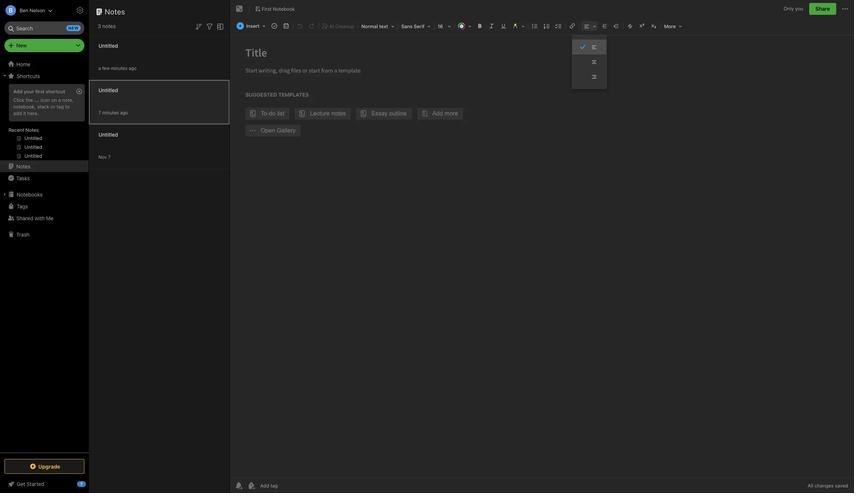 Task type: describe. For each thing, give the bounding box(es) containing it.
normal text
[[361, 23, 388, 29]]

saved
[[835, 483, 849, 489]]

0 horizontal spatial ago
[[120, 110, 128, 115]]

normal
[[361, 23, 378, 29]]

shortcuts button
[[0, 70, 89, 82]]

ben
[[20, 7, 28, 13]]

notes link
[[0, 160, 89, 172]]

add your first shortcut
[[13, 89, 65, 94]]

0 vertical spatial minutes
[[111, 65, 128, 71]]

only
[[784, 6, 794, 12]]

add
[[13, 89, 23, 94]]

Font size field
[[435, 21, 454, 31]]

nelson
[[30, 7, 45, 13]]

tree containing home
[[0, 58, 89, 453]]

Sort options field
[[194, 21, 203, 31]]

untitled for ago
[[99, 87, 118, 93]]

trash link
[[0, 229, 89, 240]]

new
[[68, 26, 79, 30]]

italic image
[[487, 21, 497, 31]]

shortcut
[[46, 89, 65, 94]]

insert
[[246, 23, 260, 29]]

you
[[796, 6, 804, 12]]

tasks button
[[0, 172, 89, 184]]

icon
[[41, 97, 50, 103]]

Heading level field
[[359, 21, 397, 31]]

notes
[[102, 23, 116, 29]]

note window element
[[230, 0, 854, 493]]

first
[[262, 6, 272, 12]]

me
[[46, 215, 53, 221]]

a few minutes ago
[[99, 65, 137, 71]]

Search text field
[[10, 21, 79, 35]]

add
[[13, 110, 22, 116]]

task image
[[269, 21, 280, 31]]

serif
[[414, 23, 425, 29]]

View options field
[[214, 21, 225, 31]]

trash
[[16, 231, 30, 238]]

the
[[26, 97, 33, 103]]

More actions field
[[841, 3, 850, 15]]

stack
[[37, 104, 49, 110]]

a inside icon on a note, notebook, stack or tag to add it here.
[[58, 97, 61, 103]]

more
[[664, 23, 676, 29]]

tags button
[[0, 200, 89, 212]]

add a reminder image
[[234, 482, 243, 490]]

nov
[[99, 154, 107, 160]]

Add tag field
[[260, 483, 315, 489]]

started
[[27, 481, 44, 487]]

first
[[35, 89, 45, 94]]

changes
[[815, 483, 834, 489]]

more actions image
[[841, 4, 850, 13]]

...
[[34, 97, 39, 103]]

7 minutes ago
[[99, 110, 128, 115]]

share
[[816, 6, 830, 12]]

7 for 7
[[80, 482, 83, 487]]

settings image
[[76, 6, 84, 15]]

few
[[102, 65, 110, 71]]

shared with me link
[[0, 212, 89, 224]]

it
[[23, 110, 26, 116]]

nov 7
[[99, 154, 111, 160]]

Font family field
[[399, 21, 433, 31]]

Alignment field
[[580, 21, 599, 31]]

3 notes
[[98, 23, 116, 29]]

click the ...
[[13, 97, 39, 103]]

home link
[[0, 58, 89, 70]]

notebooks
[[17, 191, 43, 198]]

1 vertical spatial minutes
[[102, 110, 119, 115]]

Highlight field
[[510, 21, 527, 31]]



Task type: locate. For each thing, give the bounding box(es) containing it.
Add filters field
[[205, 21, 214, 31]]

0 vertical spatial untitled
[[99, 42, 118, 49]]

strikethrough image
[[625, 21, 636, 31]]

click
[[13, 97, 24, 103]]

ben nelson
[[20, 7, 45, 13]]

on
[[51, 97, 57, 103]]

shared with me
[[16, 215, 53, 221]]

Account field
[[0, 3, 53, 18]]

1 horizontal spatial a
[[99, 65, 101, 71]]

2 horizontal spatial 7
[[108, 154, 111, 160]]

2 vertical spatial 7
[[80, 482, 83, 487]]

indent image
[[600, 21, 610, 31]]

add filters image
[[205, 22, 214, 31]]

subscript image
[[649, 21, 659, 31]]

16
[[438, 23, 443, 29]]

upgrade
[[38, 464, 60, 470]]

0 vertical spatial notes
[[105, 7, 125, 16]]

notebook,
[[13, 104, 36, 110]]

get started
[[17, 481, 44, 487]]

tree
[[0, 58, 89, 453]]

1 untitled from the top
[[99, 42, 118, 49]]

new search field
[[10, 21, 81, 35]]

to
[[65, 104, 70, 110]]

checklist image
[[554, 21, 564, 31]]

click to collapse image
[[86, 480, 92, 489]]

2 vertical spatial notes
[[16, 163, 30, 169]]

new
[[16, 42, 27, 49]]

bulleted list image
[[530, 21, 540, 31]]

1 vertical spatial untitled
[[99, 87, 118, 93]]

notebooks link
[[0, 189, 89, 200]]

tasks
[[16, 175, 30, 181]]

superscript image
[[637, 21, 647, 31]]

home
[[16, 61, 30, 67]]

icon on a note, notebook, stack or tag to add it here.
[[13, 97, 74, 116]]

recent
[[9, 127, 24, 133]]

only you
[[784, 6, 804, 12]]

tag
[[57, 104, 64, 110]]

numbered list image
[[542, 21, 552, 31]]

your
[[24, 89, 34, 94]]

insert link image
[[567, 21, 578, 31]]

untitled for minutes
[[99, 42, 118, 49]]

0 vertical spatial 7
[[99, 110, 101, 115]]

ago
[[129, 65, 137, 71], [120, 110, 128, 115]]

bold image
[[475, 21, 485, 31]]

outdent image
[[611, 21, 622, 31]]

tags
[[17, 203, 28, 209]]

1 horizontal spatial ago
[[129, 65, 137, 71]]

first notebook
[[262, 6, 295, 12]]

2 vertical spatial untitled
[[99, 131, 118, 138]]

1 vertical spatial 7
[[108, 154, 111, 160]]

Font color field
[[456, 21, 474, 31]]

untitled
[[99, 42, 118, 49], [99, 87, 118, 93], [99, 131, 118, 138]]

note,
[[62, 97, 74, 103]]

expand notebooks image
[[2, 191, 8, 197]]

notes up tasks
[[16, 163, 30, 169]]

1 vertical spatial notes
[[26, 127, 39, 133]]

sans serif
[[401, 23, 425, 29]]

untitled down few
[[99, 87, 118, 93]]

1 horizontal spatial 7
[[99, 110, 101, 115]]

upgrade button
[[4, 459, 84, 474]]

all changes saved
[[808, 483, 849, 489]]

a left few
[[99, 65, 101, 71]]

with
[[35, 215, 45, 221]]

notes inside group
[[26, 127, 39, 133]]

here.
[[27, 110, 39, 116]]

a right the on in the left of the page
[[58, 97, 61, 103]]

3
[[98, 23, 101, 29]]

Insert field
[[235, 21, 268, 31]]

get
[[17, 481, 25, 487]]

7
[[99, 110, 101, 115], [108, 154, 111, 160], [80, 482, 83, 487]]

new button
[[4, 39, 84, 52]]

group containing add your first shortcut
[[0, 82, 89, 163]]

notebook
[[273, 6, 295, 12]]

first notebook button
[[253, 4, 298, 14]]

group
[[0, 82, 89, 163]]

recent notes
[[9, 127, 39, 133]]

shared
[[16, 215, 33, 221]]

a
[[99, 65, 101, 71], [58, 97, 61, 103]]

Help and Learning task checklist field
[[0, 479, 89, 490]]

calendar event image
[[281, 21, 291, 31]]

notes right recent
[[26, 127, 39, 133]]

0 vertical spatial a
[[99, 65, 101, 71]]

underline image
[[499, 21, 509, 31]]

minutes
[[111, 65, 128, 71], [102, 110, 119, 115]]

2 untitled from the top
[[99, 87, 118, 93]]

7 inside help and learning task checklist field
[[80, 482, 83, 487]]

all
[[808, 483, 814, 489]]

0 horizontal spatial 7
[[80, 482, 83, 487]]

3 untitled from the top
[[99, 131, 118, 138]]

Note Editor text field
[[230, 36, 854, 478]]

More field
[[662, 21, 685, 31]]

notes up notes
[[105, 7, 125, 16]]

1 vertical spatial a
[[58, 97, 61, 103]]

7 for 7 minutes ago
[[99, 110, 101, 115]]

dropdown list menu
[[573, 40, 607, 84]]

or
[[51, 104, 55, 110]]

0 vertical spatial ago
[[129, 65, 137, 71]]

expand note image
[[235, 4, 244, 13]]

add tag image
[[247, 482, 256, 490]]

menu item
[[573, 40, 607, 54]]

shortcuts
[[17, 73, 40, 79]]

share button
[[810, 3, 837, 15]]

text
[[379, 23, 388, 29]]

untitled down notes
[[99, 42, 118, 49]]

notes
[[105, 7, 125, 16], [26, 127, 39, 133], [16, 163, 30, 169]]

sans
[[401, 23, 413, 29]]

0 horizontal spatial a
[[58, 97, 61, 103]]

untitled down 7 minutes ago
[[99, 131, 118, 138]]

1 vertical spatial ago
[[120, 110, 128, 115]]



Task type: vqa. For each thing, say whether or not it's contained in the screenshot.
Edit search image
no



